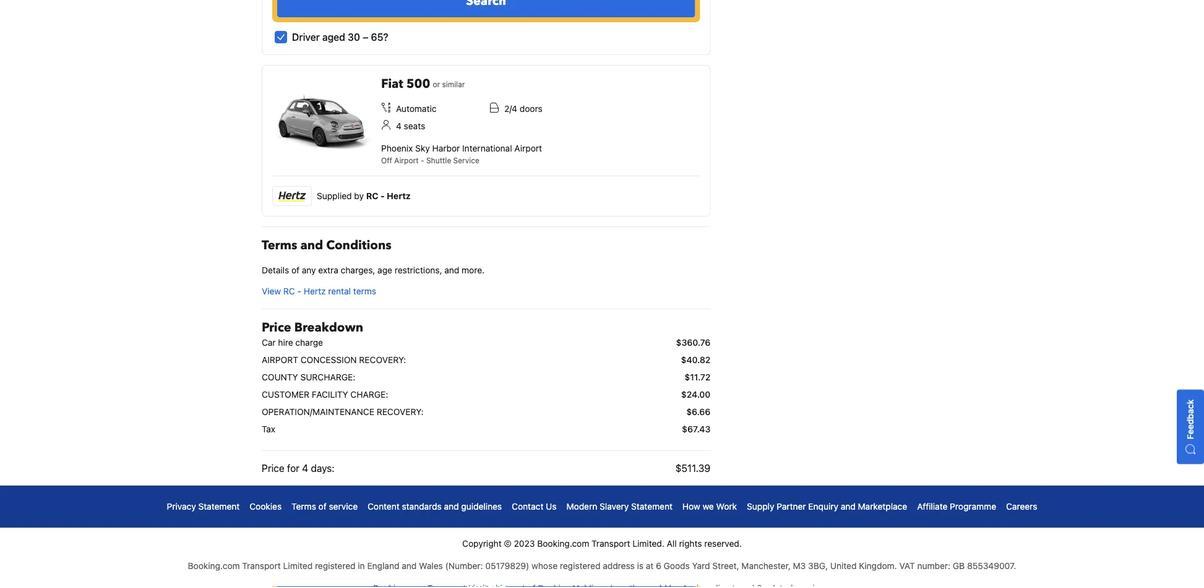Task type: describe. For each thing, give the bounding box(es) containing it.
age
[[378, 265, 392, 275]]

copyright
[[462, 539, 502, 549]]

fiat
[[381, 76, 403, 93]]

and left more.
[[445, 265, 459, 275]]

$360.76
[[676, 338, 711, 348]]

view rc - hertz rental terms button
[[262, 286, 376, 297]]

fiat 500 or similar
[[381, 76, 465, 93]]

fiat 500 image
[[272, 88, 371, 154]]

rc - hertz image
[[273, 187, 311, 205]]

content standards and guidelines
[[368, 502, 502, 512]]

65?
[[371, 31, 388, 43]]

product listing group
[[262, 65, 711, 217]]

0 vertical spatial booking.com
[[537, 539, 589, 549]]

terms of service
[[292, 502, 358, 512]]

$67.43
[[682, 424, 711, 434]]

united
[[830, 561, 857, 571]]

kingdom.
[[859, 561, 897, 571]]

similar
[[442, 80, 465, 89]]

harbor
[[432, 143, 460, 153]]

automatic
[[396, 104, 437, 114]]

and left the 'wales'
[[402, 561, 417, 571]]

1 horizontal spatial airport
[[515, 143, 542, 153]]

1 vertical spatial -
[[381, 191, 385, 201]]

surcharge:
[[300, 372, 355, 382]]

us
[[546, 502, 557, 512]]

wales
[[419, 561, 443, 571]]

4 seats
[[396, 121, 425, 131]]

hertz inside button
[[304, 286, 326, 296]]

1 vertical spatial 4
[[302, 463, 308, 474]]

–
[[363, 31, 368, 43]]

$511.39
[[676, 463, 711, 474]]

m3
[[793, 561, 806, 571]]

view rc - hertz rental terms
[[262, 286, 376, 296]]

2 statement from the left
[[631, 502, 673, 512]]

privacy statement
[[167, 502, 240, 512]]

by
[[354, 191, 364, 201]]

$24.00
[[681, 390, 711, 400]]

- inside button
[[297, 286, 301, 296]]

work
[[716, 502, 737, 512]]

and up any
[[300, 237, 323, 254]]

booking.com transport limited registered in england and wales (number: 05179829) whose registered address is at 6 goods yard street, manchester, m3 3bg, united kingdom. vat number: gb 855349007.
[[188, 561, 1016, 571]]

reserved.
[[704, 539, 742, 549]]

$6.66
[[687, 407, 711, 417]]

limited
[[283, 561, 313, 571]]

feedback
[[1186, 399, 1196, 439]]

all
[[667, 539, 677, 549]]

cookies button
[[250, 502, 282, 512]]

shuttle
[[426, 156, 451, 165]]

operation/maintenance
[[262, 407, 374, 417]]

number:
[[918, 561, 951, 571]]

how
[[683, 502, 700, 512]]

at
[[646, 561, 654, 571]]

details of any extra charges, age restrictions, and more.
[[262, 265, 485, 275]]

rc inside product listing group
[[366, 191, 379, 201]]

operation/maintenance recovery:
[[262, 407, 424, 417]]

500
[[406, 76, 430, 93]]

1 vertical spatial booking.com
[[188, 561, 240, 571]]

manchester,
[[742, 561, 791, 571]]

conditions
[[326, 237, 392, 254]]

rc inside button
[[283, 286, 295, 296]]

county surcharge:
[[262, 372, 355, 382]]

affiliate
[[917, 502, 948, 512]]

30
[[348, 31, 360, 43]]

careers
[[1006, 502, 1038, 512]]

of for any
[[292, 265, 300, 275]]

driver
[[292, 31, 320, 43]]

facility
[[312, 390, 348, 400]]

details
[[262, 265, 289, 275]]

supply
[[747, 502, 775, 512]]

for
[[287, 463, 300, 474]]

aged
[[322, 31, 345, 43]]

goods
[[664, 561, 690, 571]]

tax
[[262, 424, 275, 434]]

2/4
[[504, 104, 517, 114]]

hertz inside product listing group
[[387, 191, 411, 201]]

view
[[262, 286, 281, 296]]

partner
[[777, 502, 806, 512]]

charges,
[[341, 265, 375, 275]]

terms for terms of service
[[292, 502, 316, 512]]

0 vertical spatial recovery:
[[359, 355, 406, 365]]

privacy
[[167, 502, 196, 512]]

off
[[381, 156, 392, 165]]

content standards and guidelines link
[[368, 501, 502, 513]]

price for 4 days:
[[262, 463, 335, 474]]

airport
[[262, 355, 298, 365]]

contact us
[[512, 502, 557, 512]]

and right the enquiry
[[841, 502, 856, 512]]



Task type: locate. For each thing, give the bounding box(es) containing it.
price for price breakdown
[[262, 319, 291, 336]]

county
[[262, 372, 298, 382]]

2 vertical spatial -
[[297, 286, 301, 296]]

restrictions,
[[395, 265, 442, 275]]

programme
[[950, 502, 996, 512]]

0 horizontal spatial 4
[[302, 463, 308, 474]]

vat
[[900, 561, 915, 571]]

guidelines
[[461, 502, 502, 512]]

0 horizontal spatial registered
[[315, 561, 356, 571]]

2 horizontal spatial -
[[421, 156, 424, 165]]

rc
[[366, 191, 379, 201], [283, 286, 295, 296]]

customer facility charge:
[[262, 390, 388, 400]]

1 horizontal spatial 4
[[396, 121, 402, 131]]

1 horizontal spatial transport
[[592, 539, 630, 549]]

1 horizontal spatial -
[[381, 191, 385, 201]]

booking.com
[[537, 539, 589, 549], [188, 561, 240, 571]]

1 vertical spatial recovery:
[[377, 407, 424, 417]]

4 left seats in the left of the page
[[396, 121, 402, 131]]

airport down doors
[[515, 143, 542, 153]]

6
[[656, 561, 662, 571]]

1 horizontal spatial statement
[[631, 502, 673, 512]]

- right by
[[381, 191, 385, 201]]

-
[[421, 156, 424, 165], [381, 191, 385, 201], [297, 286, 301, 296]]

cookies
[[250, 502, 282, 512]]

statement up limited. on the bottom right of page
[[631, 502, 673, 512]]

0 vertical spatial of
[[292, 265, 300, 275]]

slavery
[[600, 502, 629, 512]]

service
[[453, 156, 480, 165]]

rc right view
[[283, 286, 295, 296]]

international
[[462, 143, 512, 153]]

1 vertical spatial airport
[[394, 156, 419, 165]]

terms right cookies button
[[292, 502, 316, 512]]

1 horizontal spatial hertz
[[387, 191, 411, 201]]

limited.
[[633, 539, 665, 549]]

car
[[262, 338, 276, 348]]

in
[[358, 561, 365, 571]]

0 vertical spatial rc
[[366, 191, 379, 201]]

1 horizontal spatial of
[[319, 502, 327, 512]]

rental
[[328, 286, 351, 296]]

transport up address
[[592, 539, 630, 549]]

terms of service link
[[292, 501, 358, 513]]

0 horizontal spatial of
[[292, 265, 300, 275]]

driver aged 30 – 65?
[[292, 31, 388, 43]]

seats
[[404, 121, 425, 131]]

is
[[637, 561, 644, 571]]

0 horizontal spatial hertz
[[304, 286, 326, 296]]

- down the sky at left
[[421, 156, 424, 165]]

doors
[[520, 104, 543, 114]]

of for service
[[319, 502, 327, 512]]

phoenix
[[381, 143, 413, 153]]

yard
[[692, 561, 710, 571]]

of left any
[[292, 265, 300, 275]]

0 horizontal spatial statement
[[198, 502, 240, 512]]

affiliate programme link
[[917, 501, 996, 513]]

855349007.
[[967, 561, 1016, 571]]

registered down copyright © 2023 booking.com transport limited. all rights reserved.
[[560, 561, 601, 571]]

0 vertical spatial hertz
[[387, 191, 411, 201]]

booking.com up whose
[[537, 539, 589, 549]]

more.
[[462, 265, 485, 275]]

and
[[300, 237, 323, 254], [445, 265, 459, 275], [444, 502, 459, 512], [841, 502, 856, 512], [402, 561, 417, 571]]

airport down phoenix
[[394, 156, 419, 165]]

extra
[[318, 265, 338, 275]]

affiliate programme
[[917, 502, 996, 512]]

terms up details
[[262, 237, 297, 254]]

2 registered from the left
[[560, 561, 601, 571]]

0 vertical spatial price
[[262, 319, 291, 336]]

supplied by rc - hertz
[[317, 191, 411, 201]]

transport
[[592, 539, 630, 549], [242, 561, 281, 571]]

footer
[[0, 486, 1204, 587]]

1 horizontal spatial booking.com
[[537, 539, 589, 549]]

terms and conditions
[[262, 237, 392, 254]]

breakdown
[[294, 319, 363, 336]]

gb
[[953, 561, 965, 571]]

0 vertical spatial airport
[[515, 143, 542, 153]]

price for price for 4 days:
[[262, 463, 285, 474]]

recovery:
[[359, 355, 406, 365], [377, 407, 424, 417]]

05179829)
[[485, 561, 529, 571]]

registered left in
[[315, 561, 356, 571]]

1 vertical spatial transport
[[242, 561, 281, 571]]

2 price from the top
[[262, 463, 285, 474]]

1 vertical spatial price
[[262, 463, 285, 474]]

price breakdown
[[262, 319, 363, 336]]

statement right privacy
[[198, 502, 240, 512]]

booking.com down privacy statement "link" at the bottom left of the page
[[188, 561, 240, 571]]

0 horizontal spatial transport
[[242, 561, 281, 571]]

contact us link
[[512, 501, 557, 513]]

0 vertical spatial transport
[[592, 539, 630, 549]]

and right standards
[[444, 502, 459, 512]]

footer containing cookies
[[0, 486, 1204, 587]]

of inside footer
[[319, 502, 327, 512]]

1 vertical spatial hertz
[[304, 286, 326, 296]]

rc right by
[[366, 191, 379, 201]]

service
[[329, 502, 358, 512]]

0 horizontal spatial rc
[[283, 286, 295, 296]]

1 registered from the left
[[315, 561, 356, 571]]

4 inside product listing group
[[396, 121, 402, 131]]

car hire charge
[[262, 338, 323, 348]]

©
[[504, 539, 512, 549]]

price
[[262, 319, 291, 336], [262, 463, 285, 474]]

recovery: down charge:
[[377, 407, 424, 417]]

any
[[302, 265, 316, 275]]

terms inside footer
[[292, 502, 316, 512]]

terms
[[262, 237, 297, 254], [292, 502, 316, 512]]

airport concession recovery:
[[262, 355, 406, 365]]

copyright © 2023 booking.com transport limited. all rights reserved.
[[462, 539, 742, 549]]

address
[[603, 561, 635, 571]]

2023
[[514, 539, 535, 549]]

marketplace
[[858, 502, 907, 512]]

- inside phoenix sky harbor international airport off airport - shuttle service
[[421, 156, 424, 165]]

hertz down off in the left top of the page
[[387, 191, 411, 201]]

sky
[[415, 143, 430, 153]]

- right view
[[297, 286, 301, 296]]

standards
[[402, 502, 442, 512]]

terms for terms and conditions
[[262, 237, 297, 254]]

2/4 doors
[[504, 104, 543, 114]]

1 vertical spatial rc
[[283, 286, 295, 296]]

charge:
[[351, 390, 388, 400]]

rights
[[679, 539, 702, 549]]

0 vertical spatial 4
[[396, 121, 402, 131]]

1 price from the top
[[262, 319, 291, 336]]

1 statement from the left
[[198, 502, 240, 512]]

1 vertical spatial terms
[[292, 502, 316, 512]]

enquiry
[[809, 502, 839, 512]]

0 horizontal spatial booking.com
[[188, 561, 240, 571]]

statement inside "link"
[[198, 502, 240, 512]]

phoenix sky harbor international airport off airport - shuttle service
[[381, 143, 542, 165]]

hertz down any
[[304, 286, 326, 296]]

recovery: up charge:
[[359, 355, 406, 365]]

privacy statement link
[[167, 501, 240, 513]]

hire
[[278, 338, 293, 348]]

0 vertical spatial terms
[[262, 237, 297, 254]]

4 right for
[[302, 463, 308, 474]]

how we work link
[[683, 501, 737, 513]]

1 horizontal spatial rc
[[366, 191, 379, 201]]

0 horizontal spatial -
[[297, 286, 301, 296]]

how we work
[[683, 502, 737, 512]]

(number:
[[445, 561, 483, 571]]

0 horizontal spatial airport
[[394, 156, 419, 165]]

england
[[367, 561, 399, 571]]

0 vertical spatial -
[[421, 156, 424, 165]]

or
[[433, 80, 440, 89]]

1 horizontal spatial registered
[[560, 561, 601, 571]]

days:
[[311, 463, 335, 474]]

of
[[292, 265, 300, 275], [319, 502, 327, 512]]

whose
[[532, 561, 558, 571]]

transport left limited
[[242, 561, 281, 571]]

price left for
[[262, 463, 285, 474]]

modern slavery statement link
[[567, 501, 673, 513]]

terms
[[353, 286, 376, 296]]

$11.72
[[685, 372, 711, 382]]

street,
[[713, 561, 739, 571]]

supplied
[[317, 191, 352, 201]]

of left service
[[319, 502, 327, 512]]

careers link
[[1006, 501, 1038, 513]]

1 vertical spatial of
[[319, 502, 327, 512]]

we
[[703, 502, 714, 512]]

price up car
[[262, 319, 291, 336]]



Task type: vqa. For each thing, say whether or not it's contained in the screenshot.
the Terms related to Terms and Conditions
yes



